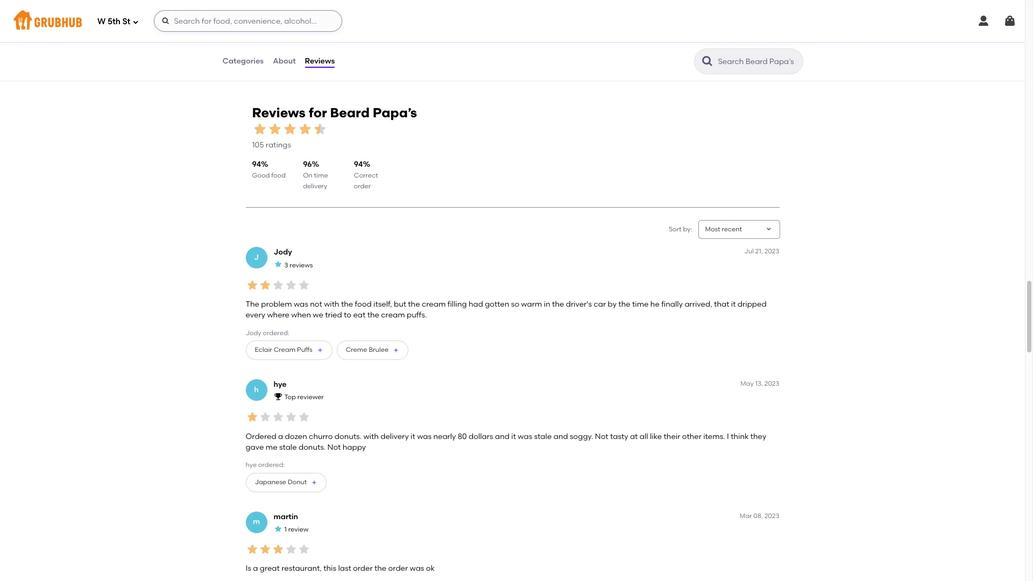 Task type: describe. For each thing, give the bounding box(es) containing it.
most
[[706, 225, 721, 233]]

96
[[303, 160, 312, 169]]

all
[[640, 432, 649, 441]]

08,
[[754, 512, 763, 520]]

most recent
[[706, 225, 742, 233]]

it inside the problem was not with the food itself, but the cream filling had gotten so warm in the driver's car by the time he finally arrived, that it dripped every where when we tried to eat the cream puffs.
[[732, 300, 736, 309]]

hye for hye
[[274, 380, 287, 389]]

a for ordered
[[278, 432, 283, 441]]

order right last
[[353, 564, 373, 574]]

j
[[254, 253, 259, 262]]

gotten
[[485, 300, 510, 309]]

2 and from the left
[[554, 432, 568, 441]]

food inside 94 good food
[[271, 172, 286, 179]]

other
[[683, 432, 702, 441]]

dozen
[[285, 432, 307, 441]]

arrived,
[[685, 300, 713, 309]]

3 2023 from the top
[[765, 512, 780, 520]]

he
[[651, 300, 660, 309]]

at
[[630, 432, 638, 441]]

hye ordered:
[[246, 462, 285, 469]]

is
[[246, 564, 251, 574]]

Sort by: field
[[706, 225, 742, 234]]

search icon image
[[701, 55, 714, 68]]

had
[[469, 300, 483, 309]]

was left nearly
[[417, 432, 432, 441]]

nearly
[[434, 432, 456, 441]]

96 on time delivery
[[303, 160, 328, 190]]

papa's
[[373, 105, 417, 120]]

94 for 94 correct order
[[354, 160, 363, 169]]

m
[[253, 518, 260, 527]]

15–25 min 0.95 mi
[[238, 13, 268, 30]]

0 horizontal spatial stale
[[279, 443, 297, 452]]

a for is
[[253, 564, 258, 574]]

japanese donut
[[255, 479, 307, 486]]

1 horizontal spatial stale
[[534, 432, 552, 441]]

jody for jody ordered:
[[246, 329, 261, 337]]

1 vertical spatial donuts.
[[299, 443, 326, 452]]

about
[[273, 56, 296, 66]]

13,
[[756, 380, 763, 388]]

Search for food, convenience, alcohol... search field
[[154, 10, 343, 32]]

puffs
[[297, 346, 313, 354]]

their
[[664, 432, 681, 441]]

the
[[246, 300, 259, 309]]

finally
[[662, 300, 683, 309]]

in
[[544, 300, 551, 309]]

105
[[252, 141, 264, 150]]

was inside the problem was not with the food itself, but the cream filling had gotten so warm in the driver's car by the time he finally arrived, that it dripped every where when we tried to eat the cream puffs.
[[294, 300, 308, 309]]

the right by
[[619, 300, 631, 309]]

jul 21, 2023
[[745, 248, 780, 255]]

ratings
[[266, 141, 291, 150]]

st
[[122, 16, 131, 26]]

restaurant,
[[282, 564, 322, 574]]

driver's
[[566, 300, 592, 309]]

0.95
[[238, 22, 251, 30]]

churro
[[309, 432, 333, 441]]

plus icon image for creme brulee
[[393, 347, 400, 354]]

0 vertical spatial cream
[[422, 300, 446, 309]]

2023 for dripped
[[765, 248, 780, 255]]

was left ok
[[410, 564, 424, 574]]

caret down icon image
[[765, 225, 773, 234]]

was right dollars
[[518, 432, 533, 441]]

tried
[[325, 311, 342, 320]]

filling
[[448, 300, 467, 309]]

1 review
[[285, 526, 309, 534]]

delivery inside ordered a dozen churro donuts. with delivery it was nearly 80 dollars and it was stale and soggy. not tasty at all like their other items. i think they gave me stale donuts. not happy
[[381, 432, 409, 441]]

reviews for reviews
[[305, 56, 335, 66]]

dollars
[[469, 432, 493, 441]]

top
[[285, 394, 296, 401]]

w
[[97, 16, 106, 26]]

brulee
[[369, 346, 389, 354]]

every
[[246, 311, 265, 320]]

min
[[257, 13, 268, 20]]

reviewer
[[298, 394, 324, 401]]

tasty
[[610, 432, 629, 441]]

ordered: for me
[[258, 462, 285, 469]]

mar 08, 2023
[[740, 512, 780, 520]]

is a great restaurant, this last order the order was ok
[[246, 564, 435, 574]]

w 5th st
[[97, 16, 131, 26]]

happy
[[343, 443, 366, 452]]

about button
[[273, 42, 296, 81]]

donut
[[288, 479, 307, 486]]

hye for hye ordered:
[[246, 462, 257, 469]]

soggy.
[[570, 432, 594, 441]]

ok
[[426, 564, 435, 574]]

1
[[285, 526, 287, 534]]

they
[[751, 432, 767, 441]]

delivery inside 96 on time delivery
[[303, 183, 327, 190]]

so
[[511, 300, 520, 309]]

5th
[[108, 16, 121, 26]]

correct
[[354, 172, 378, 179]]

recent
[[722, 225, 742, 233]]

like
[[650, 432, 662, 441]]

2 svg image from the left
[[1004, 15, 1017, 27]]

reviews
[[290, 261, 313, 269]]

plus icon image for japanese donut
[[311, 479, 318, 486]]

plus icon image for eclair cream puffs
[[317, 347, 323, 354]]

mi
[[253, 22, 260, 30]]

martin
[[274, 512, 298, 521]]

order left ok
[[388, 564, 408, 574]]

categories
[[223, 56, 264, 66]]

on
[[303, 172, 313, 179]]

not
[[310, 300, 322, 309]]

eclair cream puffs button
[[246, 341, 333, 360]]



Task type: vqa. For each thing, say whether or not it's contained in the screenshot.
the rightmost Grubhub plus flag logo
no



Task type: locate. For each thing, give the bounding box(es) containing it.
0 horizontal spatial donuts.
[[299, 443, 326, 452]]

the
[[341, 300, 353, 309], [408, 300, 420, 309], [552, 300, 564, 309], [619, 300, 631, 309], [368, 311, 379, 320], [375, 564, 387, 574]]

plus icon image inside japanese donut button
[[311, 479, 318, 486]]

jody ordered:
[[246, 329, 290, 337]]

1 and from the left
[[495, 432, 510, 441]]

0 horizontal spatial a
[[253, 564, 258, 574]]

not left tasty
[[595, 432, 609, 441]]

reviews for beard papa's
[[252, 105, 417, 120]]

donuts. up happy
[[335, 432, 362, 441]]

warm
[[521, 300, 542, 309]]

creme brulee button
[[337, 341, 409, 360]]

may
[[741, 380, 754, 388]]

1 vertical spatial jody
[[246, 329, 261, 337]]

cream
[[422, 300, 446, 309], [381, 311, 405, 320]]

1 vertical spatial time
[[633, 300, 649, 309]]

1 vertical spatial hye
[[246, 462, 257, 469]]

a right is
[[253, 564, 258, 574]]

1 svg image from the left
[[978, 15, 991, 27]]

delivery down on on the top left
[[303, 183, 327, 190]]

1 94 from the left
[[252, 160, 261, 169]]

reviews inside button
[[305, 56, 335, 66]]

time inside 96 on time delivery
[[314, 172, 328, 179]]

0 vertical spatial stale
[[534, 432, 552, 441]]

0 horizontal spatial food
[[271, 172, 286, 179]]

plus icon image right donut
[[311, 479, 318, 486]]

it right that
[[732, 300, 736, 309]]

reviews right about
[[305, 56, 335, 66]]

plus icon image inside creme brulee button
[[393, 347, 400, 354]]

to
[[344, 311, 352, 320]]

1 horizontal spatial donuts.
[[335, 432, 362, 441]]

1 horizontal spatial 94
[[354, 160, 363, 169]]

ordered: down where
[[263, 329, 290, 337]]

0 vertical spatial reviews
[[305, 56, 335, 66]]

21,
[[756, 248, 763, 255]]

problem
[[261, 300, 292, 309]]

dripped
[[738, 300, 767, 309]]

2 2023 from the top
[[765, 380, 780, 388]]

by:
[[683, 225, 693, 233]]

think
[[731, 432, 749, 441]]

cream down 'but'
[[381, 311, 405, 320]]

main navigation navigation
[[0, 0, 1026, 42]]

1 vertical spatial reviews
[[252, 105, 306, 120]]

0 horizontal spatial svg image
[[978, 15, 991, 27]]

1 horizontal spatial svg image
[[162, 17, 170, 25]]

when
[[291, 311, 311, 320]]

1 horizontal spatial with
[[364, 432, 379, 441]]

eat
[[353, 311, 366, 320]]

0 horizontal spatial hye
[[246, 462, 257, 469]]

cream
[[274, 346, 296, 354]]

donuts. down the churro
[[299, 443, 326, 452]]

items.
[[704, 432, 726, 441]]

mar
[[740, 512, 752, 520]]

2 horizontal spatial it
[[732, 300, 736, 309]]

2023 for they
[[765, 380, 780, 388]]

order inside 94 correct order
[[354, 183, 371, 190]]

food right the good
[[271, 172, 286, 179]]

where
[[267, 311, 290, 320]]

svg image
[[978, 15, 991, 27], [1004, 15, 1017, 27]]

1 horizontal spatial not
[[595, 432, 609, 441]]

a left dozen
[[278, 432, 283, 441]]

1 horizontal spatial cream
[[422, 300, 446, 309]]

stale down dozen
[[279, 443, 297, 452]]

reviews button
[[304, 42, 336, 81]]

80
[[458, 432, 467, 441]]

plus icon image right brulee
[[393, 347, 400, 354]]

it left nearly
[[411, 432, 416, 441]]

svg image
[[162, 17, 170, 25], [133, 19, 139, 25]]

and
[[495, 432, 510, 441], [554, 432, 568, 441]]

not down the churro
[[328, 443, 341, 452]]

94 good food
[[252, 160, 286, 179]]

1 vertical spatial with
[[364, 432, 379, 441]]

not
[[595, 432, 609, 441], [328, 443, 341, 452]]

1 2023 from the top
[[765, 248, 780, 255]]

hye down the 'gave'
[[246, 462, 257, 469]]

itself,
[[374, 300, 392, 309]]

94 for 94 good food
[[252, 160, 261, 169]]

the right in
[[552, 300, 564, 309]]

1 vertical spatial delivery
[[381, 432, 409, 441]]

1 horizontal spatial time
[[633, 300, 649, 309]]

with inside the problem was not with the food itself, but the cream filling had gotten so warm in the driver's car by the time he finally arrived, that it dripped every where when we tried to eat the cream puffs.
[[324, 300, 339, 309]]

0 vertical spatial jody
[[274, 248, 292, 257]]

1 horizontal spatial svg image
[[1004, 15, 1017, 27]]

2023 right 13,
[[765, 380, 780, 388]]

1 vertical spatial 2023
[[765, 380, 780, 388]]

the up the to
[[341, 300, 353, 309]]

1 horizontal spatial it
[[512, 432, 516, 441]]

94 inside 94 good food
[[252, 160, 261, 169]]

i
[[727, 432, 729, 441]]

1 vertical spatial ordered:
[[258, 462, 285, 469]]

review
[[288, 526, 309, 534]]

time left the he
[[633, 300, 649, 309]]

0 horizontal spatial and
[[495, 432, 510, 441]]

1 horizontal spatial hye
[[274, 380, 287, 389]]

Search Beard Papa's search field
[[717, 57, 800, 67]]

0 vertical spatial 2023
[[765, 248, 780, 255]]

ordered: for where
[[263, 329, 290, 337]]

but
[[394, 300, 406, 309]]

0 vertical spatial food
[[271, 172, 286, 179]]

94 up the good
[[252, 160, 261, 169]]

jody up 3
[[274, 248, 292, 257]]

for
[[309, 105, 327, 120]]

it right dollars
[[512, 432, 516, 441]]

0 vertical spatial with
[[324, 300, 339, 309]]

15–25
[[238, 13, 255, 20]]

plus icon image
[[317, 347, 323, 354], [393, 347, 400, 354], [311, 479, 318, 486]]

jody down every
[[246, 329, 261, 337]]

0 horizontal spatial with
[[324, 300, 339, 309]]

with
[[324, 300, 339, 309], [364, 432, 379, 441]]

1 horizontal spatial jody
[[274, 248, 292, 257]]

and left soggy.
[[554, 432, 568, 441]]

0 horizontal spatial not
[[328, 443, 341, 452]]

gave
[[246, 443, 264, 452]]

1 horizontal spatial and
[[554, 432, 568, 441]]

1 vertical spatial food
[[355, 300, 372, 309]]

cream up the puffs.
[[422, 300, 446, 309]]

1 vertical spatial not
[[328, 443, 341, 452]]

delivery left nearly
[[381, 432, 409, 441]]

2023 right 21, on the top right
[[765, 248, 780, 255]]

donuts.
[[335, 432, 362, 441], [299, 443, 326, 452]]

sort
[[669, 225, 682, 233]]

with up tried
[[324, 300, 339, 309]]

was
[[294, 300, 308, 309], [417, 432, 432, 441], [518, 432, 533, 441], [410, 564, 424, 574]]

stale left soggy.
[[534, 432, 552, 441]]

0 horizontal spatial delivery
[[303, 183, 327, 190]]

time
[[314, 172, 328, 179], [633, 300, 649, 309]]

may 13, 2023
[[741, 380, 780, 388]]

time inside the problem was not with the food itself, but the cream filling had gotten so warm in the driver's car by the time he finally arrived, that it dripped every where when we tried to eat the cream puffs.
[[633, 300, 649, 309]]

ordered
[[246, 432, 277, 441]]

1 vertical spatial a
[[253, 564, 258, 574]]

the right the eat
[[368, 311, 379, 320]]

2023 right 08,
[[765, 512, 780, 520]]

2 vertical spatial 2023
[[765, 512, 780, 520]]

1 horizontal spatial delivery
[[381, 432, 409, 441]]

food inside the problem was not with the food itself, but the cream filling had gotten so warm in the driver's car by the time he finally arrived, that it dripped every where when we tried to eat the cream puffs.
[[355, 300, 372, 309]]

0 vertical spatial ordered:
[[263, 329, 290, 337]]

eclair cream puffs
[[255, 346, 313, 354]]

good
[[252, 172, 270, 179]]

creme brulee
[[346, 346, 389, 354]]

94 inside 94 correct order
[[354, 160, 363, 169]]

0 horizontal spatial cream
[[381, 311, 405, 320]]

1 horizontal spatial food
[[355, 300, 372, 309]]

ordered: up japanese on the bottom left of the page
[[258, 462, 285, 469]]

3
[[285, 261, 288, 269]]

0 vertical spatial a
[[278, 432, 283, 441]]

reviews up ratings
[[252, 105, 306, 120]]

plus icon image inside "eclair cream puffs" button
[[317, 347, 323, 354]]

by
[[608, 300, 617, 309]]

star icon image
[[252, 122, 267, 137], [267, 122, 282, 137], [282, 122, 297, 137], [297, 122, 313, 137], [313, 122, 328, 137], [313, 122, 328, 137], [274, 260, 282, 269], [246, 279, 259, 292], [259, 279, 272, 292], [272, 279, 285, 292], [285, 279, 297, 292], [297, 279, 310, 292], [246, 411, 259, 424], [259, 411, 272, 424], [272, 411, 285, 424], [285, 411, 297, 424], [297, 411, 310, 424], [274, 525, 282, 533], [246, 543, 259, 556], [259, 543, 272, 556], [272, 543, 285, 556], [285, 543, 297, 556], [297, 543, 310, 556]]

0 vertical spatial hye
[[274, 380, 287, 389]]

h
[[254, 385, 259, 394]]

was up when
[[294, 300, 308, 309]]

top reviewer
[[285, 394, 324, 401]]

0 horizontal spatial it
[[411, 432, 416, 441]]

0 vertical spatial donuts.
[[335, 432, 362, 441]]

hye
[[274, 380, 287, 389], [246, 462, 257, 469]]

the up the puffs.
[[408, 300, 420, 309]]

order down the correct
[[354, 183, 371, 190]]

105 ratings
[[252, 141, 291, 150]]

this
[[324, 564, 337, 574]]

0 vertical spatial not
[[595, 432, 609, 441]]

1 vertical spatial cream
[[381, 311, 405, 320]]

that
[[714, 300, 730, 309]]

with inside ordered a dozen churro donuts. with delivery it was nearly 80 dollars and it was stale and soggy. not tasty at all like their other items. i think they gave me stale donuts. not happy
[[364, 432, 379, 441]]

time right on on the top left
[[314, 172, 328, 179]]

and right dollars
[[495, 432, 510, 441]]

a inside ordered a dozen churro donuts. with delivery it was nearly 80 dollars and it was stale and soggy. not tasty at all like their other items. i think they gave me stale donuts. not happy
[[278, 432, 283, 441]]

0 vertical spatial time
[[314, 172, 328, 179]]

plus icon image right the puffs
[[317, 347, 323, 354]]

the right last
[[375, 564, 387, 574]]

0 vertical spatial delivery
[[303, 183, 327, 190]]

order
[[354, 183, 371, 190], [353, 564, 373, 574], [388, 564, 408, 574]]

japanese donut button
[[246, 473, 327, 492]]

car
[[594, 300, 606, 309]]

2 94 from the left
[[354, 160, 363, 169]]

1 horizontal spatial a
[[278, 432, 283, 441]]

94 correct order
[[354, 160, 378, 190]]

with up happy
[[364, 432, 379, 441]]

0 horizontal spatial svg image
[[133, 19, 139, 25]]

trophy icon image
[[274, 393, 282, 401]]

1 vertical spatial stale
[[279, 443, 297, 452]]

0 horizontal spatial 94
[[252, 160, 261, 169]]

reviews for reviews for beard papa's
[[252, 105, 306, 120]]

jody for jody
[[274, 248, 292, 257]]

ordered a dozen churro donuts. with delivery it was nearly 80 dollars and it was stale and soggy. not tasty at all like their other items. i think they gave me stale donuts. not happy
[[246, 432, 767, 452]]

creme
[[346, 346, 367, 354]]

food up the eat
[[355, 300, 372, 309]]

0 horizontal spatial jody
[[246, 329, 261, 337]]

94 up the correct
[[354, 160, 363, 169]]

0 horizontal spatial time
[[314, 172, 328, 179]]

hye up 'trophy icon'
[[274, 380, 287, 389]]

puffs.
[[407, 311, 427, 320]]

beard
[[330, 105, 370, 120]]



